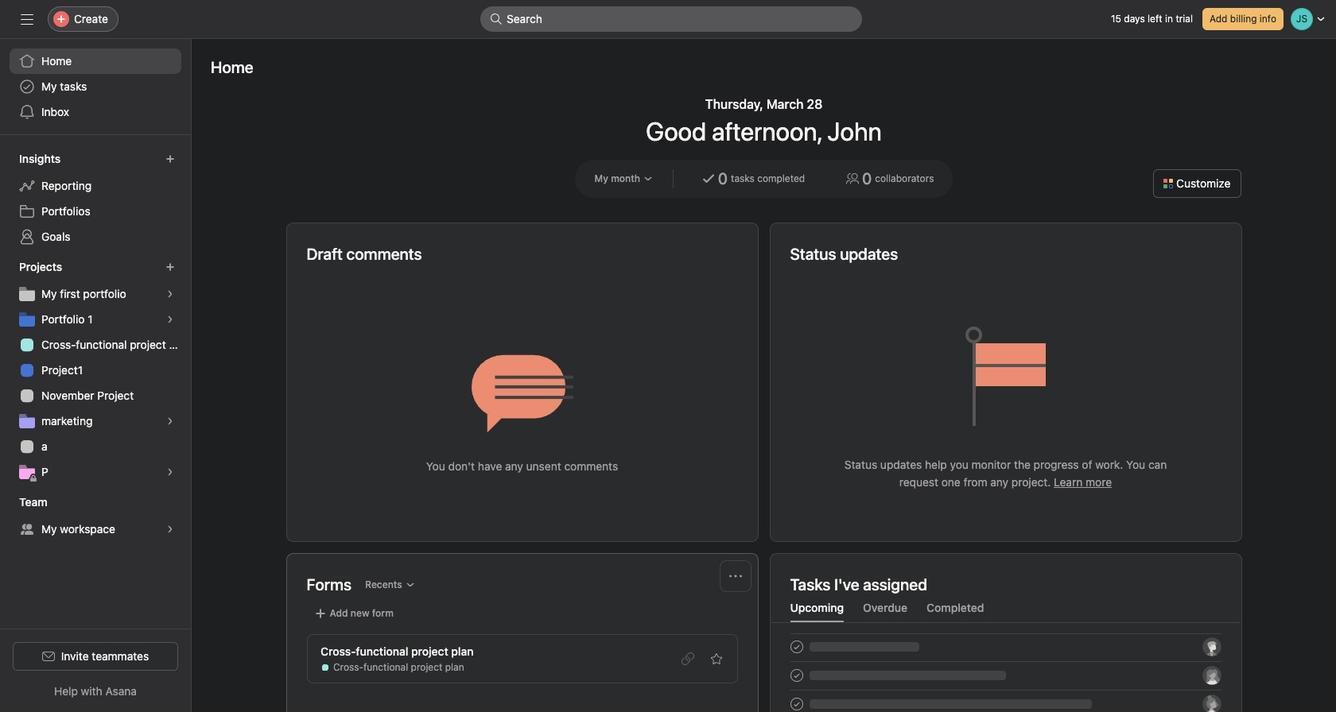 Task type: vqa. For each thing, say whether or not it's contained in the screenshot.
ADD ITEMS TO STARRED icon
no



Task type: describe. For each thing, give the bounding box(es) containing it.
see details, my workspace image
[[165, 525, 175, 535]]

new insights image
[[165, 154, 175, 164]]

new project or portfolio image
[[165, 263, 175, 272]]

add to favorites image
[[710, 653, 723, 666]]

copy form link image
[[681, 653, 694, 666]]

see details, marketing image
[[165, 417, 175, 426]]

prominent image
[[490, 13, 503, 25]]

teams element
[[0, 489, 191, 546]]

see details, my first portfolio image
[[165, 290, 175, 299]]



Task type: locate. For each thing, give the bounding box(es) containing it.
see details, portfolio 1 image
[[165, 315, 175, 325]]

global element
[[0, 39, 191, 134]]

projects element
[[0, 253, 191, 489]]

list box
[[481, 6, 862, 32]]

see details, p image
[[165, 468, 175, 477]]

hide sidebar image
[[21, 13, 33, 25]]

insights element
[[0, 145, 191, 253]]

actions image
[[729, 570, 742, 583]]



